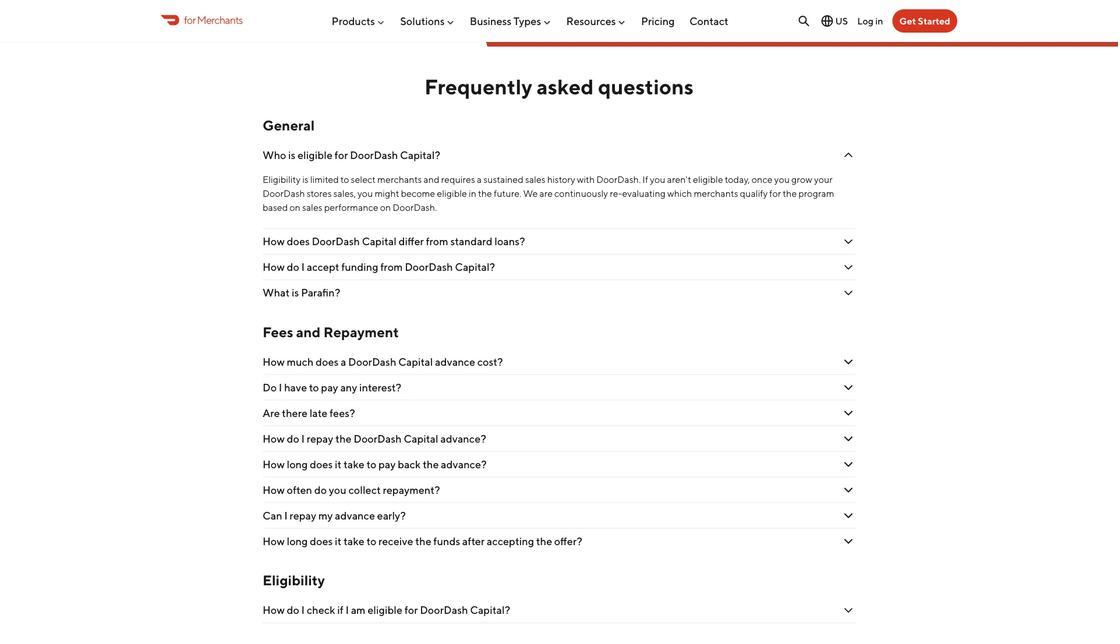 Task type: describe. For each thing, give the bounding box(es) containing it.
accepting
[[487, 535, 534, 548]]

there
[[282, 407, 308, 419]]

resources link
[[567, 10, 627, 32]]

we
[[523, 188, 538, 199]]

check
[[307, 604, 335, 617]]

0 vertical spatial capital
[[362, 235, 397, 248]]

cost?
[[477, 356, 503, 368]]

based
[[263, 202, 288, 213]]

log in
[[858, 15, 883, 26]]

my
[[319, 509, 333, 522]]

eligibility for eligibility
[[263, 572, 325, 589]]

accept
[[307, 261, 339, 274]]

might
[[375, 188, 399, 199]]

2 on from the left
[[380, 202, 391, 213]]

how for how do i accept funding from doordash capital?
[[263, 261, 285, 274]]

doordash inside the eligibility is limited to select merchants and requires a sustained sales history with doordash. if you aren't eligible today, once you grow your doordash stores sales, you might become eligible in the future. we are continuously re-evaluating which merchants qualify for the program based on sales performance on doordash.
[[263, 188, 305, 199]]

do right often
[[314, 484, 327, 496]]

how for how do i repay the doordash capital advance?
[[263, 433, 285, 445]]

are
[[263, 407, 280, 419]]

the left future.
[[478, 188, 492, 199]]

how for how long does it take to receive the funds after accepting the offer?
[[263, 535, 285, 548]]

is for eligible
[[288, 149, 296, 162]]

late
[[310, 407, 328, 419]]

select
[[351, 174, 376, 185]]

how for how long does it take to pay back the advance?
[[263, 458, 285, 471]]

chevron down image for can i repay my advance early?
[[842, 509, 856, 523]]

i down are there late fees? on the left bottom
[[301, 433, 305, 445]]

in inside the eligibility is limited to select merchants and requires a sustained sales history with doordash. if you aren't eligible today, once you grow your doordash stores sales, you might become eligible in the future. we are continuously re-evaluating which merchants qualify for the program based on sales performance on doordash.
[[469, 188, 476, 199]]

business types
[[470, 15, 541, 27]]

how much does a doordash capital advance cost?
[[263, 356, 503, 368]]

program
[[799, 188, 835, 199]]

chevron down image for who is eligible for doordash capital?
[[842, 149, 856, 163]]

offer?
[[554, 535, 582, 548]]

0 horizontal spatial pay
[[321, 381, 338, 394]]

with
[[577, 174, 595, 185]]

long for how long does it take to receive the funds after accepting the offer?
[[287, 535, 308, 548]]

your
[[814, 174, 833, 185]]

3 chevron down image from the top
[[842, 406, 856, 420]]

products
[[332, 15, 375, 27]]

eligible right the "am"
[[368, 604, 403, 617]]

0 horizontal spatial doordash.
[[393, 202, 437, 213]]

does for how much does a doordash capital advance cost?
[[316, 356, 339, 368]]

get started button
[[893, 9, 958, 33]]

asked
[[537, 74, 594, 99]]

get started
[[900, 15, 951, 27]]

1 on from the left
[[290, 202, 301, 213]]

pricing
[[641, 15, 675, 27]]

parafin?
[[301, 287, 340, 299]]

what
[[263, 287, 290, 299]]

business
[[470, 15, 512, 27]]

collect
[[349, 484, 381, 496]]

eligibility for eligibility is limited to select merchants and requires a sustained sales history with doordash. if you aren't eligible today, once you grow your doordash stores sales, you might become eligible in the future. we are continuously re-evaluating which merchants qualify for the program based on sales performance on doordash.
[[263, 174, 301, 185]]

can
[[263, 509, 282, 522]]

general
[[263, 117, 315, 134]]

how do i accept funding from doordash capital?
[[263, 261, 495, 274]]

performance
[[324, 202, 378, 213]]

pricing link
[[641, 10, 675, 32]]

for merchants link
[[161, 12, 243, 28]]

i right can
[[284, 509, 288, 522]]

how for how often do you collect repayment?
[[263, 484, 285, 496]]

log
[[858, 15, 874, 26]]

standard
[[451, 235, 493, 248]]

to right have
[[309, 381, 319, 394]]

receive
[[379, 535, 413, 548]]

sales,
[[334, 188, 356, 199]]

how often do you collect repayment?
[[263, 484, 442, 496]]

continuously
[[555, 188, 608, 199]]

types
[[514, 15, 541, 27]]

1 vertical spatial pay
[[379, 458, 396, 471]]

1 vertical spatial capital
[[399, 356, 433, 368]]

1 vertical spatial repay
[[290, 509, 316, 522]]

2 vertical spatial capital?
[[470, 604, 510, 617]]

how does doordash capital differ from standard loans?
[[263, 235, 525, 248]]

0 vertical spatial advance?
[[441, 433, 486, 445]]

early?
[[377, 509, 406, 522]]

aren't
[[667, 174, 692, 185]]

i left 'check'
[[301, 604, 305, 617]]

is for parafin?
[[292, 287, 299, 299]]

it for pay
[[335, 458, 342, 471]]

fees and repayment
[[263, 324, 399, 341]]

the down "fees?" at the left of the page
[[336, 433, 352, 445]]

1 vertical spatial advance?
[[441, 458, 487, 471]]

0 vertical spatial capital?
[[400, 149, 440, 162]]

have
[[284, 381, 307, 394]]

loans?
[[495, 235, 525, 248]]

how for how does doordash capital differ from standard loans?
[[263, 235, 285, 248]]

if
[[337, 604, 344, 617]]

merchants
[[197, 14, 243, 26]]

resources
[[567, 15, 616, 27]]

from for funding
[[381, 261, 403, 274]]

1 vertical spatial sales
[[302, 202, 323, 213]]

2 vertical spatial capital
[[404, 433, 438, 445]]

history
[[547, 174, 575, 185]]

eligible right aren't
[[693, 174, 723, 185]]

evaluating
[[622, 188, 666, 199]]

re-
[[610, 188, 622, 199]]

5 chevron down image from the top
[[842, 483, 856, 497]]

and inside the eligibility is limited to select merchants and requires a sustained sales history with doordash. if you aren't eligible today, once you grow your doordash stores sales, you might become eligible in the future. we are continuously re-evaluating which merchants qualify for the program based on sales performance on doordash.
[[424, 174, 440, 185]]

1 vertical spatial capital?
[[455, 261, 495, 274]]

grow
[[792, 174, 813, 185]]

eligible up limited
[[298, 149, 333, 162]]

are there late fees?
[[263, 407, 357, 419]]

after
[[462, 535, 485, 548]]

us
[[836, 15, 848, 27]]

questions
[[598, 74, 694, 99]]

can i repay my advance early?
[[263, 509, 406, 522]]

1 vertical spatial merchants
[[694, 188, 738, 199]]

for merchants
[[184, 14, 243, 26]]

funding
[[341, 261, 378, 274]]

eligible down requires
[[437, 188, 467, 199]]

0 horizontal spatial a
[[341, 356, 346, 368]]

once
[[752, 174, 773, 185]]

chevron down image for what is parafin?
[[842, 286, 856, 300]]

frequently asked questions
[[425, 74, 694, 99]]

how for how do i check if i am eligible for doordash capital?
[[263, 604, 285, 617]]



Task type: locate. For each thing, give the bounding box(es) containing it.
i right the do
[[279, 381, 282, 394]]

am
[[351, 604, 366, 617]]

for
[[184, 14, 196, 26], [335, 149, 348, 162], [770, 188, 781, 199], [405, 604, 418, 617]]

0 horizontal spatial in
[[469, 188, 476, 199]]

the left funds
[[415, 535, 431, 548]]

it up the how often do you collect repayment?
[[335, 458, 342, 471]]

5 how from the top
[[263, 458, 285, 471]]

does up accept
[[287, 235, 310, 248]]

do i have to pay any interest?
[[263, 381, 402, 394]]

pay left the back
[[379, 458, 396, 471]]

0 horizontal spatial from
[[381, 261, 403, 274]]

the down "grow" at top
[[783, 188, 797, 199]]

0 vertical spatial long
[[287, 458, 308, 471]]

if
[[643, 174, 648, 185]]

take down can i repay my advance early? on the bottom of page
[[344, 535, 365, 548]]

sustained
[[484, 174, 524, 185]]

for right the "am"
[[405, 604, 418, 617]]

eligibility down who
[[263, 174, 301, 185]]

1 vertical spatial and
[[296, 324, 321, 341]]

1 vertical spatial long
[[287, 535, 308, 548]]

and right fees
[[296, 324, 321, 341]]

how for how much does a doordash capital advance cost?
[[263, 356, 285, 368]]

it down can i repay my advance early? on the bottom of page
[[335, 535, 342, 548]]

2 chevron down image from the top
[[842, 286, 856, 300]]

0 vertical spatial repay
[[307, 433, 333, 445]]

take up the how often do you collect repayment?
[[344, 458, 365, 471]]

capital
[[362, 235, 397, 248], [399, 356, 433, 368], [404, 433, 438, 445]]

long for how long does it take to pay back the advance?
[[287, 458, 308, 471]]

in down requires
[[469, 188, 476, 199]]

0 vertical spatial doordash.
[[597, 174, 641, 185]]

sales
[[525, 174, 546, 185], [302, 202, 323, 213]]

from
[[426, 235, 448, 248], [381, 261, 403, 274]]

1 vertical spatial doordash.
[[393, 202, 437, 213]]

do for accept
[[287, 261, 299, 274]]

merchants up might
[[378, 174, 422, 185]]

back
[[398, 458, 421, 471]]

capital up the how do i accept funding from doordash capital?
[[362, 235, 397, 248]]

you up can i repay my advance early? on the bottom of page
[[329, 484, 347, 496]]

capital up interest?
[[399, 356, 433, 368]]

1 vertical spatial it
[[335, 535, 342, 548]]

for inside the eligibility is limited to select merchants and requires a sustained sales history with doordash. if you aren't eligible today, once you grow your doordash stores sales, you might become eligible in the future. we are continuously re-evaluating which merchants qualify for the program based on sales performance on doordash.
[[770, 188, 781, 199]]

who
[[263, 149, 286, 162]]

do down there
[[287, 433, 299, 445]]

does up often
[[310, 458, 333, 471]]

for up limited
[[335, 149, 348, 162]]

chevron down image for eligible
[[842, 604, 856, 618]]

started
[[918, 15, 951, 27]]

0 vertical spatial take
[[344, 458, 365, 471]]

doordash. down become on the top of the page
[[393, 202, 437, 213]]

on
[[290, 202, 301, 213], [380, 202, 391, 213]]

1 vertical spatial from
[[381, 261, 403, 274]]

do for repay
[[287, 433, 299, 445]]

5 chevron down image from the top
[[842, 432, 856, 446]]

1 vertical spatial advance
[[335, 509, 375, 522]]

chevron down image
[[842, 235, 856, 249], [842, 260, 856, 274], [842, 406, 856, 420], [842, 458, 856, 472], [842, 483, 856, 497], [842, 604, 856, 618]]

does for how long does it take to pay back the advance?
[[310, 458, 333, 471]]

you right the if
[[650, 174, 666, 185]]

chevron down image for loans?
[[842, 235, 856, 249]]

products link
[[332, 10, 386, 32]]

from down the 'how does doordash capital differ from standard loans?'
[[381, 261, 403, 274]]

2 chevron down image from the top
[[842, 260, 856, 274]]

1 vertical spatial in
[[469, 188, 476, 199]]

solutions
[[400, 15, 445, 27]]

frequently
[[425, 74, 532, 99]]

take for receive
[[344, 535, 365, 548]]

eligible
[[298, 149, 333, 162], [693, 174, 723, 185], [437, 188, 467, 199], [368, 604, 403, 617]]

i right if
[[346, 604, 349, 617]]

0 horizontal spatial on
[[290, 202, 301, 213]]

1 vertical spatial is
[[302, 174, 309, 185]]

eligibility up 'check'
[[263, 572, 325, 589]]

the left offer?
[[536, 535, 552, 548]]

does up do i have to pay any interest?
[[316, 356, 339, 368]]

a right requires
[[477, 174, 482, 185]]

7 how from the top
[[263, 535, 285, 548]]

0 horizontal spatial merchants
[[378, 174, 422, 185]]

the right the back
[[423, 458, 439, 471]]

much
[[287, 356, 314, 368]]

2 how from the top
[[263, 261, 285, 274]]

pay left any on the bottom of the page
[[321, 381, 338, 394]]

a up any on the bottom of the page
[[341, 356, 346, 368]]

4 chevron down image from the top
[[842, 381, 856, 395]]

doordash
[[350, 149, 398, 162], [263, 188, 305, 199], [312, 235, 360, 248], [405, 261, 453, 274], [348, 356, 396, 368], [354, 433, 402, 445], [420, 604, 468, 617]]

and
[[424, 174, 440, 185], [296, 324, 321, 341]]

chevron down image for back
[[842, 458, 856, 472]]

1 horizontal spatial in
[[876, 15, 883, 26]]

is inside the eligibility is limited to select merchants and requires a sustained sales history with doordash. if you aren't eligible today, once you grow your doordash stores sales, you might become eligible in the future. we are continuously re-evaluating which merchants qualify for the program based on sales performance on doordash.
[[302, 174, 309, 185]]

is for limited
[[302, 174, 309, 185]]

take for pay
[[344, 458, 365, 471]]

repayment?
[[383, 484, 440, 496]]

chevron down image for how long does it take to receive the funds after accepting the offer?
[[842, 535, 856, 549]]

1 horizontal spatial from
[[426, 235, 448, 248]]

to up sales,
[[341, 174, 349, 185]]

capital?
[[400, 149, 440, 162], [455, 261, 495, 274], [470, 604, 510, 617]]

does down my
[[310, 535, 333, 548]]

from for differ
[[426, 235, 448, 248]]

1 eligibility from the top
[[263, 174, 301, 185]]

doordash.
[[597, 174, 641, 185], [393, 202, 437, 213]]

how do i repay the doordash capital advance?
[[263, 433, 486, 445]]

to left receive
[[367, 535, 377, 548]]

contact link
[[690, 10, 729, 32]]

merchants
[[378, 174, 422, 185], [694, 188, 738, 199]]

on down might
[[380, 202, 391, 213]]

0 vertical spatial is
[[288, 149, 296, 162]]

today,
[[725, 174, 750, 185]]

funds
[[434, 535, 460, 548]]

is left limited
[[302, 174, 309, 185]]

you right once
[[775, 174, 790, 185]]

chevron down image for how do i repay the doordash capital advance?
[[842, 432, 856, 446]]

1 horizontal spatial sales
[[525, 174, 546, 185]]

how long does it take to pay back the advance?
[[263, 458, 487, 471]]

1 horizontal spatial on
[[380, 202, 391, 213]]

requires
[[441, 174, 475, 185]]

3 how from the top
[[263, 356, 285, 368]]

chevron down image for do i have to pay any interest?
[[842, 381, 856, 395]]

a inside the eligibility is limited to select merchants and requires a sustained sales history with doordash. if you aren't eligible today, once you grow your doordash stores sales, you might become eligible in the future. we are continuously re-evaluating which merchants qualify for the program based on sales performance on doordash.
[[477, 174, 482, 185]]

6 how from the top
[[263, 484, 285, 496]]

sales down stores
[[302, 202, 323, 213]]

is right who
[[288, 149, 296, 162]]

0 vertical spatial it
[[335, 458, 342, 471]]

1 horizontal spatial and
[[424, 174, 440, 185]]

to inside the eligibility is limited to select merchants and requires a sustained sales history with doordash. if you aren't eligible today, once you grow your doordash stores sales, you might become eligible in the future. we are continuously re-evaluating which merchants qualify for the program based on sales performance on doordash.
[[341, 174, 349, 185]]

0 vertical spatial eligibility
[[263, 174, 301, 185]]

1 horizontal spatial advance
[[435, 356, 475, 368]]

solutions link
[[400, 10, 455, 32]]

6 chevron down image from the top
[[842, 604, 856, 618]]

do up what is parafin?
[[287, 261, 299, 274]]

differ
[[399, 235, 424, 248]]

1 how from the top
[[263, 235, 285, 248]]

globe line image
[[820, 14, 834, 28]]

2 take from the top
[[344, 535, 365, 548]]

business types link
[[470, 10, 552, 32]]

4 chevron down image from the top
[[842, 458, 856, 472]]

1 horizontal spatial merchants
[[694, 188, 738, 199]]

1 vertical spatial a
[[341, 356, 346, 368]]

it
[[335, 458, 342, 471], [335, 535, 342, 548]]

in right log
[[876, 15, 883, 26]]

long up often
[[287, 458, 308, 471]]

become
[[401, 188, 435, 199]]

advance down the how often do you collect repayment?
[[335, 509, 375, 522]]

qualify
[[740, 188, 768, 199]]

2 it from the top
[[335, 535, 342, 548]]

is
[[288, 149, 296, 162], [302, 174, 309, 185], [292, 287, 299, 299]]

advance left cost?
[[435, 356, 475, 368]]

to
[[341, 174, 349, 185], [309, 381, 319, 394], [367, 458, 377, 471], [367, 535, 377, 548]]

what is parafin?
[[263, 287, 340, 299]]

for left merchants
[[184, 14, 196, 26]]

2 vertical spatial is
[[292, 287, 299, 299]]

3 chevron down image from the top
[[842, 355, 856, 369]]

1 horizontal spatial pay
[[379, 458, 396, 471]]

2 long from the top
[[287, 535, 308, 548]]

which
[[668, 188, 692, 199]]

0 horizontal spatial sales
[[302, 202, 323, 213]]

0 vertical spatial merchants
[[378, 174, 422, 185]]

fees
[[263, 324, 293, 341]]

0 vertical spatial in
[[876, 15, 883, 26]]

you down select
[[358, 188, 373, 199]]

limited
[[310, 174, 339, 185]]

1 vertical spatial eligibility
[[263, 572, 325, 589]]

0 vertical spatial pay
[[321, 381, 338, 394]]

how
[[263, 235, 285, 248], [263, 261, 285, 274], [263, 356, 285, 368], [263, 433, 285, 445], [263, 458, 285, 471], [263, 484, 285, 496], [263, 535, 285, 548], [263, 604, 285, 617]]

often
[[287, 484, 312, 496]]

8 how from the top
[[263, 604, 285, 617]]

i left accept
[[301, 261, 305, 274]]

7 chevron down image from the top
[[842, 535, 856, 549]]

for down once
[[770, 188, 781, 199]]

do
[[287, 261, 299, 274], [287, 433, 299, 445], [314, 484, 327, 496], [287, 604, 299, 617]]

chevron down image for capital?
[[842, 260, 856, 274]]

long
[[287, 458, 308, 471], [287, 535, 308, 548]]

on right based
[[290, 202, 301, 213]]

capital up the back
[[404, 433, 438, 445]]

4 how from the top
[[263, 433, 285, 445]]

0 vertical spatial from
[[426, 235, 448, 248]]

2 eligibility from the top
[[263, 572, 325, 589]]

merchants down today,
[[694, 188, 738, 199]]

0 horizontal spatial and
[[296, 324, 321, 341]]

get
[[900, 15, 916, 27]]

0 vertical spatial a
[[477, 174, 482, 185]]

advance
[[435, 356, 475, 368], [335, 509, 375, 522]]

6 chevron down image from the top
[[842, 509, 856, 523]]

do left 'check'
[[287, 604, 299, 617]]

eligibility is limited to select merchants and requires a sustained sales history with doordash. if you aren't eligible today, once you grow your doordash stores sales, you might become eligible in the future. we are continuously re-evaluating which merchants qualify for the program based on sales performance on doordash.
[[263, 174, 835, 213]]

0 vertical spatial sales
[[525, 174, 546, 185]]

does for how long does it take to receive the funds after accepting the offer?
[[310, 535, 333, 548]]

0 vertical spatial and
[[424, 174, 440, 185]]

you
[[650, 174, 666, 185], [775, 174, 790, 185], [358, 188, 373, 199], [329, 484, 347, 496]]

how do i check if i am eligible for doordash capital?
[[263, 604, 510, 617]]

is right what
[[292, 287, 299, 299]]

doordash. up re-
[[597, 174, 641, 185]]

0 vertical spatial advance
[[435, 356, 475, 368]]

0 horizontal spatial advance
[[335, 509, 375, 522]]

repay down late
[[307, 433, 333, 445]]

1 long from the top
[[287, 458, 308, 471]]

do
[[263, 381, 277, 394]]

eligibility inside the eligibility is limited to select merchants and requires a sustained sales history with doordash. if you aren't eligible today, once you grow your doordash stores sales, you might become eligible in the future. we are continuously re-evaluating which merchants qualify for the program based on sales performance on doordash.
[[263, 174, 301, 185]]

any
[[340, 381, 357, 394]]

long down can i repay my advance early? on the bottom of page
[[287, 535, 308, 548]]

pay
[[321, 381, 338, 394], [379, 458, 396, 471]]

log in link
[[858, 15, 883, 26]]

do for check
[[287, 604, 299, 617]]

1 chevron down image from the top
[[842, 235, 856, 249]]

1 chevron down image from the top
[[842, 149, 856, 163]]

who is eligible for doordash capital?
[[263, 149, 440, 162]]

fees?
[[330, 407, 355, 419]]

interest?
[[359, 381, 402, 394]]

and up become on the top of the page
[[424, 174, 440, 185]]

from right differ
[[426, 235, 448, 248]]

how long does it take to receive the funds after accepting the offer?
[[263, 535, 582, 548]]

chevron down image for how much does a doordash capital advance cost?
[[842, 355, 856, 369]]

sales up we
[[525, 174, 546, 185]]

1 it from the top
[[335, 458, 342, 471]]

1 take from the top
[[344, 458, 365, 471]]

repay left my
[[290, 509, 316, 522]]

repayment
[[324, 324, 399, 341]]

chevron down image
[[842, 149, 856, 163], [842, 286, 856, 300], [842, 355, 856, 369], [842, 381, 856, 395], [842, 432, 856, 446], [842, 509, 856, 523], [842, 535, 856, 549]]

are
[[540, 188, 553, 199]]

1 horizontal spatial a
[[477, 174, 482, 185]]

stores
[[307, 188, 332, 199]]

1 vertical spatial take
[[344, 535, 365, 548]]

1 horizontal spatial doordash.
[[597, 174, 641, 185]]

it for receive
[[335, 535, 342, 548]]

to down how do i repay the doordash capital advance?
[[367, 458, 377, 471]]



Task type: vqa. For each thing, say whether or not it's contained in the screenshot.
the bottommost Cafe
no



